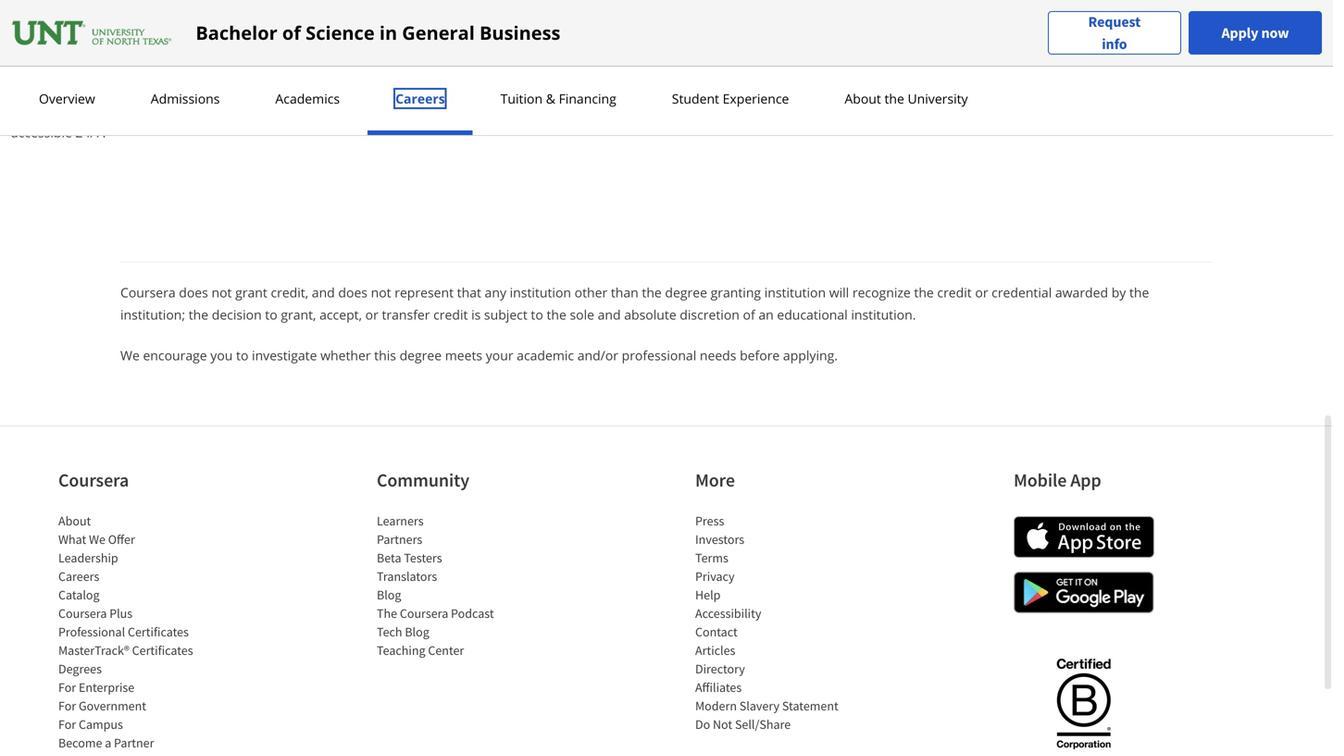 Task type: vqa. For each thing, say whether or not it's contained in the screenshot.
the left institution
yes



Task type: locate. For each thing, give the bounding box(es) containing it.
a
[[573, 13, 580, 30], [105, 735, 111, 752]]

list
[[58, 512, 216, 753], [377, 512, 534, 660], [696, 512, 853, 734]]

2 horizontal spatial of
[[743, 306, 755, 324]]

translators link
[[377, 569, 437, 585]]

coursera inside learners partners beta testers translators blog the coursera podcast tech blog teaching center
[[400, 606, 448, 622]]

professional up person
[[625, 13, 700, 30]]

coursera up institution;
[[120, 284, 176, 301]]

1 horizontal spatial center
[[428, 643, 464, 659]]

about
[[845, 90, 882, 107], [58, 513, 91, 530]]

list for coursera
[[58, 512, 216, 753]]

with down events,
[[175, 101, 201, 119]]

1 vertical spatial career
[[772, 57, 810, 75]]

the right by
[[1130, 284, 1150, 301]]

careers link for leadership link
[[58, 569, 99, 585]]

1 vertical spatial an
[[759, 306, 774, 324]]

career down the students
[[486, 101, 526, 119]]

0 vertical spatial degree
[[665, 284, 708, 301]]

investigate
[[252, 347, 317, 364]]

consult
[[496, 13, 540, 30]]

0 horizontal spatial credit
[[434, 306, 468, 324]]

schedule
[[337, 35, 391, 52]]

about up what
[[58, 513, 91, 530]]

academics link
[[270, 90, 346, 107]]

any
[[485, 284, 507, 301]]

1 vertical spatial can
[[313, 35, 334, 52]]

2 vertical spatial or
[[366, 306, 379, 324]]

to right how
[[813, 35, 825, 52]]

professional
[[625, 13, 700, 30], [622, 347, 697, 364]]

are inside to connect online with unt alumni and select employer partners.the career resource center also has many online resources that are accessible 24/7.
[[854, 101, 874, 119]]

unt down job
[[205, 101, 231, 119]]

0 horizontal spatial we
[[89, 532, 106, 548]]

online down mean
[[723, 101, 760, 119]]

degree up "discretion"
[[665, 284, 708, 301]]

0 vertical spatial center
[[153, 13, 193, 30]]

1 vertical spatial you
[[650, 57, 673, 75]]

you up participate
[[650, 57, 673, 75]]

for up the become
[[58, 717, 76, 733]]

and down than
[[598, 306, 621, 324]]

a down campus
[[105, 735, 111, 752]]

professional
[[58, 624, 125, 641]]

about the university
[[845, 90, 968, 107]]

employer inside to connect online with unt alumni and select employer partners.the career resource center also has many online resources that are accessible 24/7.
[[344, 101, 402, 119]]

1 horizontal spatial or
[[597, 35, 610, 52]]

bachelor
[[196, 20, 278, 45]]

1 horizontal spatial careers link
[[390, 90, 451, 107]]

credit left credential
[[938, 284, 972, 301]]

school
[[195, 35, 234, 52]]

0 vertical spatial professional
[[625, 13, 700, 30]]

or right virtually
[[597, 35, 610, 52]]

contact
[[696, 624, 738, 641]]

certificates down professional certificates link
[[132, 643, 193, 659]]

how
[[783, 35, 809, 52]]

center for learners partners beta testers translators blog the coursera podcast tech blog teaching center
[[428, 643, 464, 659]]

1 horizontal spatial you
[[650, 57, 673, 75]]

more.
[[611, 57, 647, 75]]

to right subject
[[531, 306, 543, 324]]

0 horizontal spatial with
[[175, 101, 201, 119]]

blog up the the at the bottom left
[[377, 587, 401, 604]]

1 horizontal spatial list
[[377, 512, 534, 660]]

learners partners beta testers translators blog the coursera podcast tech blog teaching center
[[377, 513, 494, 659]]

catalog link
[[58, 587, 100, 604]]

for up "for campus" 'link'
[[58, 698, 76, 715]]

resource
[[93, 13, 149, 30], [530, 101, 586, 119]]

2 list from the left
[[377, 512, 534, 660]]

0 vertical spatial certificates
[[128, 624, 189, 641]]

we up leadership link
[[89, 532, 106, 548]]

an down granting
[[759, 306, 774, 324]]

with up virtually
[[544, 13, 570, 30]]

networking up connect
[[72, 79, 140, 97]]

resource down invited
[[530, 101, 586, 119]]

degrees link
[[58, 661, 102, 678]]

1 vertical spatial we
[[89, 532, 106, 548]]

certificates up mastertrack® certificates link
[[128, 624, 189, 641]]

1 horizontal spatial blog
[[405, 624, 430, 641]]

networking up services.
[[369, 57, 437, 75]]

1 list from the left
[[58, 512, 216, 753]]

become a partner link
[[58, 735, 154, 752]]

of down granting
[[743, 306, 755, 324]]

2 vertical spatial also
[[633, 101, 658, 119]]

transfer
[[382, 306, 430, 324]]

and up accept,
[[312, 284, 335, 301]]

career up virtually
[[583, 13, 622, 30]]

and/or
[[578, 347, 619, 364]]

alumni down the fairs
[[234, 101, 276, 119]]

institution
[[510, 284, 571, 301], [765, 284, 826, 301]]

through
[[268, 79, 317, 97]]

about for about what we offer leadership careers catalog coursera plus professional certificates mastertrack® certificates degrees for enterprise for government for campus become a partner
[[58, 513, 91, 530]]

0 horizontal spatial alumni
[[38, 35, 79, 52]]

also down branding,
[[530, 79, 555, 97]]

to right invited
[[602, 79, 615, 97]]

1 horizontal spatial networking
[[369, 57, 437, 75]]

2 horizontal spatial list
[[696, 512, 853, 734]]

for down degrees 'link'
[[58, 680, 76, 696]]

do not sell/share link
[[696, 717, 791, 733]]

can left consult
[[472, 13, 493, 30]]

credit left "is"
[[434, 306, 468, 324]]

does up institution;
[[179, 284, 208, 301]]

coursera up tech blog link
[[400, 606, 448, 622]]

that down mentors
[[827, 101, 851, 119]]

you down decision
[[210, 347, 233, 364]]

unt down strategies,
[[320, 79, 347, 97]]

in up more.
[[613, 35, 625, 52]]

degrees
[[58, 661, 102, 678]]

business
[[480, 20, 561, 45]]

0 horizontal spatial also
[[530, 79, 555, 97]]

tuition & financing
[[501, 90, 617, 107]]

partners
[[377, 532, 423, 548]]

articles link
[[696, 643, 736, 659]]

career
[[583, 13, 622, 30], [772, 57, 810, 75]]

and left get
[[674, 35, 697, 52]]

blog link
[[377, 587, 401, 604]]

academic
[[517, 347, 574, 364]]

1 horizontal spatial with
[[544, 13, 570, 30]]

blog up teaching center link
[[405, 624, 430, 641]]

of
[[370, 13, 383, 30], [282, 20, 301, 45], [743, 306, 755, 324]]

0 horizontal spatial not
[[212, 284, 232, 301]]

0 vertical spatial alumni
[[38, 35, 79, 52]]

0 horizontal spatial online
[[134, 101, 172, 119]]

get it on google play image
[[1014, 572, 1155, 614]]

g.
[[240, 13, 253, 30]]

professional down absolute
[[622, 347, 697, 364]]

to up on
[[766, 13, 779, 30]]

1 horizontal spatial alumni
[[234, 101, 276, 119]]

grant
[[235, 284, 267, 301]]

can
[[472, 13, 493, 30], [313, 35, 334, 52], [676, 57, 698, 75]]

0 vertical spatial resource
[[93, 13, 149, 30]]

to connect online with unt alumni and select employer partners.the career resource center also has many online resources that are accessible 24/7.
[[11, 101, 874, 141]]

1 horizontal spatial are
[[854, 101, 874, 119]]

teaching center link
[[377, 643, 464, 659]]

that inside to connect online with unt alumni and select employer partners.the career resource center also has many online resources that are accessible 24/7.
[[827, 101, 851, 119]]

employer right select
[[344, 101, 402, 119]]

for
[[58, 680, 76, 696], [58, 698, 76, 715], [58, 717, 76, 733]]

0 vertical spatial you
[[446, 13, 468, 30]]

0 horizontal spatial careers link
[[58, 569, 99, 585]]

2 horizontal spatial center
[[589, 101, 630, 119]]

the left the "g." at the left of the page
[[217, 13, 237, 30]]

in up many
[[686, 79, 697, 97]]

from
[[83, 35, 112, 52]]

0 horizontal spatial does
[[179, 284, 208, 301]]

list containing about
[[58, 512, 216, 753]]

an inside "coursera does not grant credit, and does not represent that any institution other than the degree granting institution will recognize the credit or credential awarded by the institution; the decision to grant, accept, or transfer credit is subject to the sole and absolute discretion of an educational institution."
[[759, 306, 774, 324]]

0 vertical spatial career
[[49, 13, 90, 30]]

the up many
[[701, 79, 721, 97]]

1 for from the top
[[58, 680, 76, 696]]

0 vertical spatial we
[[120, 347, 140, 364]]

0 vertical spatial with
[[544, 13, 570, 30]]

1 horizontal spatial credit
[[938, 284, 972, 301]]

1 vertical spatial careers link
[[58, 569, 99, 585]]

1 vertical spatial with
[[175, 101, 201, 119]]

2 horizontal spatial in
[[686, 79, 697, 97]]

plus
[[109, 606, 133, 622]]

coursera down catalog link
[[58, 606, 107, 622]]

and down through
[[279, 101, 303, 119]]

1 vertical spatial about
[[58, 513, 91, 530]]

center up business
[[153, 13, 193, 30]]

list for community
[[377, 512, 534, 660]]

coursera
[[120, 284, 176, 301], [58, 469, 129, 492], [58, 606, 107, 622], [400, 606, 448, 622]]

are down personal at the top of page
[[507, 79, 527, 97]]

center inside to connect online with unt alumni and select employer partners.the career resource center also has many online resources that are accessible 24/7.
[[589, 101, 630, 119]]

career down strategies,
[[350, 79, 391, 97]]

1 horizontal spatial resource
[[530, 101, 586, 119]]

credit,
[[271, 284, 309, 301]]

0 vertical spatial for
[[58, 680, 76, 696]]

in right college
[[380, 20, 397, 45]]

partners link
[[377, 532, 423, 548]]

center down invited
[[589, 101, 630, 119]]

1 vertical spatial a
[[105, 735, 111, 752]]

1 vertical spatial unt
[[205, 101, 231, 119]]

press link
[[696, 513, 725, 530]]

alumni inside to connect online with unt alumni and select employer partners.the career resource center also has many online resources that are accessible 24/7.
[[234, 101, 276, 119]]

experience
[[723, 90, 789, 107]]

government
[[79, 698, 146, 715]]

careers inside the about what we offer leadership careers catalog coursera plus professional certificates mastertrack® certificates degrees for enterprise for government for campus become a partner
[[58, 569, 99, 585]]

contact link
[[696, 624, 738, 641]]

0 horizontal spatial unt
[[205, 101, 231, 119]]

to up '24/7.' at the left
[[67, 101, 80, 119]]

about inside the about what we offer leadership careers catalog coursera plus professional certificates mastertrack® certificates degrees for enterprise for government for campus become a partner
[[58, 513, 91, 530]]

an down business,
[[395, 35, 410, 52]]

1 not from the left
[[212, 284, 232, 301]]

1 does from the left
[[179, 284, 208, 301]]

2 vertical spatial center
[[428, 643, 464, 659]]

1 vertical spatial careers
[[58, 569, 99, 585]]

institution up subject
[[510, 284, 571, 301]]

alumni inside for the g. brint ryan college of business, you can consult with a career professional dedicated to serving students and alumni from the business school at unt. you can schedule an appointment to meet virtually or in person and get advice on how to write resumes and cover letters, practice interviewing strategies, networking and personal branding, and more. you can also access career workshops, employer networking events, and job fairs through unt career services. students are also invited to participate in the
[[38, 35, 79, 52]]

beta testers link
[[377, 550, 442, 567]]

request info
[[1089, 13, 1141, 53]]

online down events,
[[134, 101, 172, 119]]

1 horizontal spatial also
[[633, 101, 658, 119]]

2 online from the left
[[723, 101, 760, 119]]

1 vertical spatial you
[[210, 347, 233, 364]]

2 vertical spatial for
[[58, 717, 76, 733]]

1 horizontal spatial a
[[573, 13, 580, 30]]

decision
[[212, 306, 262, 324]]

blog
[[377, 587, 401, 604], [405, 624, 430, 641]]

credit
[[938, 284, 972, 301], [434, 306, 468, 324]]

select
[[306, 101, 341, 119]]

1 vertical spatial career
[[350, 79, 391, 97]]

the right recognize
[[914, 284, 934, 301]]

1 horizontal spatial not
[[371, 284, 391, 301]]

about what we offer leadership careers catalog coursera plus professional certificates mastertrack® certificates degrees for enterprise for government for campus become a partner
[[58, 513, 193, 752]]

we left encourage
[[120, 347, 140, 364]]

students
[[450, 79, 504, 97]]

with inside to connect online with unt alumni and select employer partners.the career resource center also has many online resources that are accessible 24/7.
[[175, 101, 201, 119]]

or left credential
[[976, 284, 989, 301]]

not up decision
[[212, 284, 232, 301]]

1 horizontal spatial you
[[446, 13, 468, 30]]

0 vertical spatial are
[[507, 79, 527, 97]]

about down the workshops, on the top
[[845, 90, 882, 107]]

2 vertical spatial career
[[486, 101, 526, 119]]

resource inside to connect online with unt alumni and select employer partners.the career resource center also has many online resources that are accessible 24/7.
[[530, 101, 586, 119]]

0 horizontal spatial careers
[[58, 569, 99, 585]]

and up invited
[[584, 57, 607, 75]]

the
[[26, 13, 46, 30], [217, 13, 237, 30], [116, 35, 135, 52], [701, 79, 721, 97], [885, 90, 905, 107], [642, 284, 662, 301], [914, 284, 934, 301], [1130, 284, 1150, 301], [189, 306, 208, 324], [547, 306, 567, 324]]

your
[[486, 347, 514, 364]]

3 list from the left
[[696, 512, 853, 734]]

0 vertical spatial can
[[472, 13, 493, 30]]

1 horizontal spatial does
[[338, 284, 368, 301]]

financing
[[559, 90, 617, 107]]

career inside for the g. brint ryan college of business, you can consult with a career professional dedicated to serving students and alumni from the business school at unt. you can schedule an appointment to meet virtually or in person and get advice on how to write resumes and cover letters, practice interviewing strategies, networking and personal branding, and more. you can also access career workshops, employer networking events, and job fairs through unt career services. students are also invited to participate in the
[[350, 79, 391, 97]]

the left sole
[[547, 306, 567, 324]]

1 horizontal spatial institution
[[765, 284, 826, 301]]

of inside "coursera does not grant credit, and does not represent that any institution other than the degree granting institution will recognize the credit or credential awarded by the institution; the decision to grant, accept, or transfer credit is subject to the sole and absolute discretion of an educational institution."
[[743, 306, 755, 324]]

are down the workshops, on the top
[[854, 101, 874, 119]]

0 vertical spatial you
[[286, 35, 309, 52]]

overview
[[39, 90, 95, 107]]

1 vertical spatial networking
[[72, 79, 140, 97]]

brint
[[257, 13, 286, 30]]

24/7.
[[75, 124, 106, 141]]

career up from on the top of the page
[[49, 13, 90, 30]]

0 vertical spatial unt
[[320, 79, 347, 97]]

unt
[[320, 79, 347, 97], [205, 101, 231, 119]]

1 horizontal spatial unt
[[320, 79, 347, 97]]

0 horizontal spatial are
[[507, 79, 527, 97]]

logo of certified b corporation image
[[1046, 648, 1122, 753]]

degree right this
[[400, 347, 442, 364]]

tech
[[377, 624, 402, 641]]

2 vertical spatial can
[[676, 57, 698, 75]]

0 horizontal spatial blog
[[377, 587, 401, 604]]

institution up educational
[[765, 284, 826, 301]]

about for about the university
[[845, 90, 882, 107]]

1 horizontal spatial degree
[[665, 284, 708, 301]]

resource up from on the top of the page
[[93, 13, 149, 30]]

alumni up resumes
[[38, 35, 79, 52]]

academics
[[275, 90, 340, 107]]

you down "ryan"
[[286, 35, 309, 52]]

0 vertical spatial a
[[573, 13, 580, 30]]

not up transfer
[[371, 284, 391, 301]]

1 vertical spatial employer
[[344, 101, 402, 119]]

press investors terms privacy help accessibility contact articles directory affiliates modern slavery statement do not sell/share
[[696, 513, 839, 733]]

a inside for the g. brint ryan college of business, you can consult with a career professional dedicated to serving students and alumni from the business school at unt. you can schedule an appointment to meet virtually or in person and get advice on how to write resumes and cover letters, practice interviewing strategies, networking and personal branding, and more. you can also access career workshops, employer networking events, and job fairs through unt career services. students are also invited to participate in the
[[573, 13, 580, 30]]

you up appointment
[[446, 13, 468, 30]]

0 vertical spatial networking
[[369, 57, 437, 75]]

1 online from the left
[[134, 101, 172, 119]]

0 vertical spatial also
[[701, 57, 726, 75]]

students
[[829, 13, 882, 30]]

the left university
[[885, 90, 905, 107]]

also down participate
[[633, 101, 658, 119]]

1 horizontal spatial online
[[723, 101, 760, 119]]

list containing learners
[[377, 512, 534, 660]]

appointment
[[413, 35, 492, 52]]

0 horizontal spatial an
[[395, 35, 410, 52]]

1 vertical spatial for
[[58, 698, 76, 715]]

1 vertical spatial degree
[[400, 347, 442, 364]]

that up "is"
[[457, 284, 482, 301]]

0 horizontal spatial a
[[105, 735, 111, 752]]

can up student
[[676, 57, 698, 75]]

of up schedule
[[370, 13, 383, 30]]

1 horizontal spatial an
[[759, 306, 774, 324]]

many
[[686, 101, 719, 119]]

career down how
[[772, 57, 810, 75]]

2 horizontal spatial also
[[701, 57, 726, 75]]

does up accept,
[[338, 284, 368, 301]]

employer inside for the g. brint ryan college of business, you can consult with a career professional dedicated to serving students and alumni from the business school at unt. you can schedule an appointment to meet virtually or in person and get advice on how to write resumes and cover letters, practice interviewing strategies, networking and personal branding, and more. you can also access career workshops, employer networking events, and job fairs through unt career services. students are also invited to participate in the
[[11, 79, 69, 97]]

1 horizontal spatial career
[[350, 79, 391, 97]]

that inside "coursera does not grant credit, and does not represent that any institution other than the degree granting institution will recognize the credit or credential awarded by the institution; the decision to grant, accept, or transfer credit is subject to the sole and absolute discretion of an educational institution."
[[457, 284, 482, 301]]

affiliates
[[696, 680, 742, 696]]

mastertrack®
[[58, 643, 130, 659]]

center down the coursera podcast link
[[428, 643, 464, 659]]

employer up the program
[[11, 79, 69, 97]]

0 vertical spatial or
[[597, 35, 610, 52]]

0 vertical spatial employer
[[11, 79, 69, 97]]

for government link
[[58, 698, 146, 715]]

a up virtually
[[573, 13, 580, 30]]

center inside learners partners beta testers translators blog the coursera podcast tech blog teaching center
[[428, 643, 464, 659]]

0 horizontal spatial in
[[380, 20, 397, 45]]

list containing press
[[696, 512, 853, 734]]

0 horizontal spatial about
[[58, 513, 91, 530]]

also down get
[[701, 57, 726, 75]]

branding,
[[523, 57, 581, 75]]

by
[[1112, 284, 1126, 301]]

terms
[[696, 550, 729, 567]]

career
[[49, 13, 90, 30], [350, 79, 391, 97], [486, 101, 526, 119]]

testers
[[404, 550, 442, 567]]

0 vertical spatial careers link
[[390, 90, 451, 107]]

of up interviewing
[[282, 20, 301, 45]]



Task type: describe. For each thing, give the bounding box(es) containing it.
&
[[546, 90, 556, 107]]

leadership link
[[58, 550, 118, 567]]

serving
[[782, 13, 826, 30]]

1 vertical spatial credit
[[434, 306, 468, 324]]

meet
[[511, 35, 542, 52]]

leadership
[[58, 550, 118, 567]]

list for more
[[696, 512, 853, 734]]

1 vertical spatial also
[[530, 79, 555, 97]]

and down appointment
[[440, 57, 463, 75]]

needs
[[700, 347, 737, 364]]

subject
[[484, 306, 528, 324]]

has
[[661, 101, 682, 119]]

learners link
[[377, 513, 424, 530]]

campus
[[79, 717, 123, 733]]

coursera inside the about what we offer leadership careers catalog coursera plus professional certificates mastertrack® certificates degrees for enterprise for government for campus become a partner
[[58, 606, 107, 622]]

of inside for the g. brint ryan college of business, you can consult with a career professional dedicated to serving students and alumni from the business school at unt. you can schedule an appointment to meet virtually or in person and get advice on how to write resumes and cover letters, practice interviewing strategies, networking and personal branding, and more. you can also access career workshops, employer networking events, and job fairs through unt career services. students are also invited to participate in the
[[370, 13, 383, 30]]

credential
[[992, 284, 1052, 301]]

unt.
[[253, 35, 283, 52]]

also inside to connect online with unt alumni and select employer partners.the career resource center also has many online resources that are accessible 24/7.
[[633, 101, 658, 119]]

mastertrack® certificates link
[[58, 643, 193, 659]]

business,
[[386, 13, 443, 30]]

virtually
[[546, 35, 593, 52]]

degree inside "coursera does not grant credit, and does not represent that any institution other than the degree granting institution will recognize the credit or credential awarded by the institution; the decision to grant, accept, or transfer credit is subject to the sole and absolute discretion of an educational institution."
[[665, 284, 708, 301]]

strategies,
[[303, 57, 365, 75]]

get
[[700, 35, 719, 52]]

for the g. brint ryan college of business, you can consult with a career professional dedicated to serving students and alumni from the business school at unt. you can schedule an appointment to meet virtually or in person and get advice on how to write resumes and cover letters, practice interviewing strategies, networking and personal branding, and more. you can also access career workshops, employer networking events, and job fairs through unt career services. students are also invited to participate in the
[[11, 13, 883, 97]]

accept,
[[320, 306, 362, 324]]

student experience
[[672, 90, 789, 107]]

coursera up about link
[[58, 469, 129, 492]]

download on the app store image
[[1014, 517, 1155, 558]]

unt inside to connect online with unt alumni and select employer partners.the career resource center also has many online resources that are accessible 24/7.
[[205, 101, 231, 119]]

unt inside for the g. brint ryan college of business, you can consult with a career professional dedicated to serving students and alumni from the business school at unt. you can schedule an appointment to meet virtually or in person and get advice on how to write resumes and cover letters, practice interviewing strategies, networking and personal branding, and more. you can also access career workshops, employer networking events, and job fairs through unt career services. students are also invited to participate in the
[[320, 79, 347, 97]]

before
[[740, 347, 780, 364]]

terms link
[[696, 550, 729, 567]]

university of north texas image
[[11, 18, 173, 48]]

institution;
[[120, 306, 185, 324]]

help link
[[696, 587, 721, 604]]

0 horizontal spatial you
[[286, 35, 309, 52]]

and inside to connect online with unt alumni and select employer partners.the career resource center also has many online resources that are accessible 24/7.
[[279, 101, 303, 119]]

university
[[908, 90, 968, 107]]

0 vertical spatial careers
[[396, 90, 445, 107]]

now
[[1262, 24, 1290, 42]]

to inside to connect online with unt alumni and select employer partners.the career resource center also has many online resources that are accessible 24/7.
[[67, 101, 80, 119]]

0 horizontal spatial or
[[366, 306, 379, 324]]

0 horizontal spatial career
[[49, 13, 90, 30]]

whether
[[321, 347, 371, 364]]

you inside for the g. brint ryan college of business, you can consult with a career professional dedicated to serving students and alumni from the business school at unt. you can schedule an appointment to meet virtually or in person and get advice on how to write resumes and cover letters, practice interviewing strategies, networking and personal branding, and more. you can also access career workshops, employer networking events, and job fairs through unt career services. students are also invited to participate in the
[[446, 13, 468, 30]]

sole
[[570, 306, 595, 324]]

info
[[1102, 35, 1128, 53]]

student experience link
[[667, 90, 795, 107]]

1 horizontal spatial can
[[472, 13, 493, 30]]

0 horizontal spatial can
[[313, 35, 334, 52]]

institution.
[[851, 306, 916, 324]]

center for to connect online with unt alumni and select employer partners.the career resource center also has many online resources that are accessible 24/7.
[[589, 101, 630, 119]]

2 for from the top
[[58, 698, 76, 715]]

and down from on the top of the page
[[67, 57, 90, 75]]

the coursera podcast link
[[377, 606, 494, 622]]

the left decision
[[189, 306, 208, 324]]

absolute
[[624, 306, 677, 324]]

0 horizontal spatial of
[[282, 20, 301, 45]]

careers link for academics link
[[390, 90, 451, 107]]

fairs
[[239, 79, 265, 97]]

0 horizontal spatial you
[[210, 347, 233, 364]]

at
[[238, 35, 250, 52]]

0 horizontal spatial center
[[153, 13, 193, 30]]

accessibility link
[[696, 606, 762, 622]]

to left the grant,
[[265, 306, 278, 324]]

a inside the about what we offer leadership careers catalog coursera plus professional certificates mastertrack® certificates degrees for enterprise for government for campus become a partner
[[105, 735, 111, 752]]

ryan
[[290, 13, 319, 30]]

services.
[[394, 79, 447, 97]]

0 horizontal spatial career
[[583, 13, 622, 30]]

tech blog link
[[377, 624, 430, 641]]

2 institution from the left
[[765, 284, 826, 301]]

for
[[196, 13, 214, 30]]

0 horizontal spatial degree
[[400, 347, 442, 364]]

the down career resource center link
[[116, 35, 135, 52]]

0 vertical spatial blog
[[377, 587, 401, 604]]

mean green mentors program link
[[11, 79, 853, 119]]

0 horizontal spatial networking
[[72, 79, 140, 97]]

practice
[[175, 57, 223, 75]]

events,
[[144, 79, 186, 97]]

more
[[696, 469, 735, 492]]

request
[[1089, 13, 1141, 31]]

privacy link
[[696, 569, 735, 585]]

invited
[[558, 79, 599, 97]]

privacy
[[696, 569, 735, 585]]

letters,
[[130, 57, 171, 75]]

offer
[[108, 532, 135, 548]]

general
[[402, 20, 475, 45]]

and down practice
[[190, 79, 213, 97]]

are inside for the g. brint ryan college of business, you can consult with a career professional dedicated to serving students and alumni from the business school at unt. you can schedule an appointment to meet virtually or in person and get advice on how to write resumes and cover letters, practice interviewing strategies, networking and personal branding, and more. you can also access career workshops, employer networking events, and job fairs through unt career services. students are also invited to participate in the
[[507, 79, 527, 97]]

coursera plus link
[[58, 606, 133, 622]]

2 not from the left
[[371, 284, 391, 301]]

to up personal at the top of page
[[495, 35, 508, 52]]

1 vertical spatial certificates
[[132, 643, 193, 659]]

1 horizontal spatial in
[[613, 35, 625, 52]]

podcast
[[451, 606, 494, 622]]

awarded
[[1056, 284, 1109, 301]]

what we offer link
[[58, 532, 135, 548]]

access
[[729, 57, 768, 75]]

coursera inside "coursera does not grant credit, and does not represent that any institution other than the degree granting institution will recognize the credit or credential awarded by the institution; the decision to grant, accept, or transfer credit is subject to the sole and absolute discretion of an educational institution."
[[120, 284, 176, 301]]

job
[[216, 79, 235, 97]]

slavery
[[740, 698, 780, 715]]

granting
[[711, 284, 761, 301]]

we inside the about what we offer leadership careers catalog coursera plus professional certificates mastertrack® certificates degrees for enterprise for government for campus become a partner
[[89, 532, 106, 548]]

career resource center link
[[49, 13, 193, 30]]

3 for from the top
[[58, 717, 76, 733]]

1 vertical spatial or
[[976, 284, 989, 301]]

articles
[[696, 643, 736, 659]]

with inside for the g. brint ryan college of business, you can consult with a career professional dedicated to serving students and alumni from the business school at unt. you can schedule an appointment to meet virtually or in person and get advice on how to write resumes and cover letters, practice interviewing strategies, networking and personal branding, and more. you can also access career workshops, employer networking events, and job fairs through unt career services. students are also invited to participate in the
[[544, 13, 570, 30]]

will
[[830, 284, 849, 301]]

1 vertical spatial professional
[[622, 347, 697, 364]]

program
[[11, 101, 64, 119]]

help
[[696, 587, 721, 604]]

an inside for the g. brint ryan college of business, you can consult with a career professional dedicated to serving students and alumni from the business school at unt. you can schedule an appointment to meet virtually or in person and get advice on how to write resumes and cover letters, practice interviewing strategies, networking and personal branding, and more. you can also access career workshops, employer networking events, and job fairs through unt career services. students are also invited to participate in the
[[395, 35, 410, 52]]

0 vertical spatial credit
[[938, 284, 972, 301]]

discretion
[[680, 306, 740, 324]]

or inside for the g. brint ryan college of business, you can consult with a career professional dedicated to serving students and alumni from the business school at unt. you can schedule an appointment to meet virtually or in person and get advice on how to write resumes and cover letters, practice interviewing strategies, networking and personal branding, and more. you can also access career workshops, employer networking events, and job fairs through unt career services. students are also invited to participate in the
[[597, 35, 610, 52]]

on
[[764, 35, 780, 52]]

professional inside for the g. brint ryan college of business, you can consult with a career professional dedicated to serving students and alumni from the business school at unt. you can schedule an appointment to meet virtually or in person and get advice on how to write resumes and cover letters, practice interviewing strategies, networking and personal branding, and more. you can also access career workshops, employer networking events, and job fairs through unt career services. students are also invited to participate in the
[[625, 13, 700, 30]]

1 horizontal spatial we
[[120, 347, 140, 364]]

2 does from the left
[[338, 284, 368, 301]]

student
[[672, 90, 720, 107]]

0 horizontal spatial resource
[[93, 13, 149, 30]]

the right in
[[26, 13, 46, 30]]

for campus link
[[58, 717, 123, 733]]

1 institution from the left
[[510, 284, 571, 301]]

we encourage you to investigate whether this degree meets your academic and/or professional needs before applying.
[[120, 347, 838, 364]]

resources
[[764, 101, 823, 119]]

what
[[58, 532, 86, 548]]

in the career resource center
[[11, 13, 193, 30]]

resumes
[[11, 57, 63, 75]]

to down decision
[[236, 347, 249, 364]]

modern
[[696, 698, 737, 715]]

and down in
[[11, 35, 34, 52]]

college
[[323, 13, 367, 30]]

request info button
[[1048, 11, 1182, 55]]

sell/share
[[735, 717, 791, 733]]

the up absolute
[[642, 284, 662, 301]]

apply now button
[[1189, 11, 1323, 55]]

career inside to connect online with unt alumni and select employer partners.the career resource center also has many online resources that are accessible 24/7.
[[486, 101, 526, 119]]

directory
[[696, 661, 745, 678]]

investors link
[[696, 532, 745, 548]]



